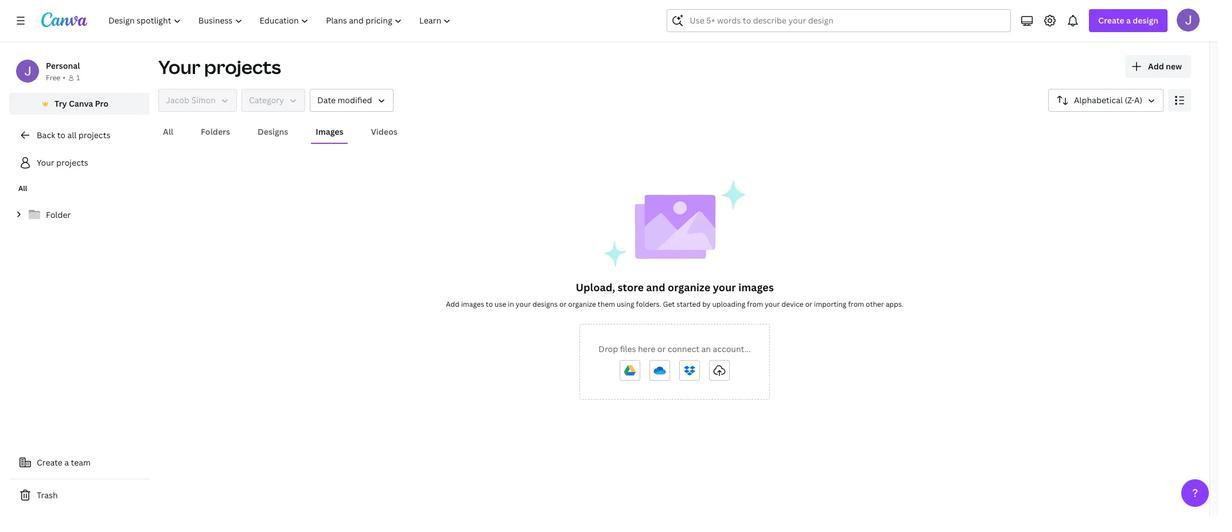 Task type: locate. For each thing, give the bounding box(es) containing it.
add left use
[[446, 300, 459, 309]]

0 horizontal spatial or
[[560, 300, 567, 309]]

1 vertical spatial images
[[461, 300, 484, 309]]

your projects link
[[9, 152, 149, 174]]

1 vertical spatial to
[[486, 300, 493, 309]]

your right in
[[516, 300, 531, 309]]

1 horizontal spatial a
[[1127, 15, 1131, 26]]

free
[[46, 73, 60, 83]]

videos button
[[366, 121, 402, 143]]

add
[[1148, 61, 1164, 72], [446, 300, 459, 309]]

your
[[158, 55, 200, 79], [37, 157, 54, 168]]

1 from from the left
[[747, 300, 763, 309]]

a for team
[[64, 457, 69, 468]]

0 vertical spatial all
[[163, 126, 173, 137]]

add new button
[[1125, 55, 1191, 78]]

1 vertical spatial projects
[[79, 130, 110, 141]]

date
[[317, 95, 336, 106]]

0 vertical spatial a
[[1127, 15, 1131, 26]]

them
[[598, 300, 615, 309]]

folders button
[[196, 121, 235, 143]]

designs
[[258, 126, 288, 137]]

from right uploading
[[747, 300, 763, 309]]

all
[[163, 126, 173, 137], [18, 184, 27, 193]]

started
[[677, 300, 701, 309]]

1 horizontal spatial or
[[657, 344, 666, 355]]

top level navigation element
[[101, 9, 461, 32]]

your down "back"
[[37, 157, 54, 168]]

2 vertical spatial projects
[[56, 157, 88, 168]]

0 horizontal spatial from
[[747, 300, 763, 309]]

drop files here or connect an account...
[[599, 344, 751, 355]]

0 horizontal spatial all
[[18, 184, 27, 193]]

back
[[37, 130, 55, 141]]

to
[[57, 130, 65, 141], [486, 300, 493, 309]]

images button
[[311, 121, 348, 143]]

0 horizontal spatial your projects
[[37, 157, 88, 168]]

your left "device"
[[765, 300, 780, 309]]

1 horizontal spatial add
[[1148, 61, 1164, 72]]

folder link
[[9, 203, 149, 227]]

from left other
[[848, 300, 864, 309]]

0 vertical spatial to
[[57, 130, 65, 141]]

create inside create a team button
[[37, 457, 62, 468]]

0 horizontal spatial add
[[446, 300, 459, 309]]

trash
[[37, 490, 58, 501]]

by
[[703, 300, 711, 309]]

0 horizontal spatial to
[[57, 130, 65, 141]]

a inside create a design dropdown button
[[1127, 15, 1131, 26]]

and
[[646, 281, 665, 294]]

alphabetical (z-a)
[[1074, 95, 1143, 106]]

your projects
[[158, 55, 281, 79], [37, 157, 88, 168]]

all inside button
[[163, 126, 173, 137]]

jacob simon image
[[1177, 9, 1200, 32]]

a left team
[[64, 457, 69, 468]]

0 horizontal spatial create
[[37, 457, 62, 468]]

to left use
[[486, 300, 493, 309]]

design
[[1133, 15, 1159, 26]]

try
[[55, 98, 67, 109]]

1 horizontal spatial create
[[1099, 15, 1125, 26]]

from
[[747, 300, 763, 309], [848, 300, 864, 309]]

or right the "designs" at the bottom
[[560, 300, 567, 309]]

device
[[782, 300, 804, 309]]

or right here
[[657, 344, 666, 355]]

1 horizontal spatial images
[[739, 281, 774, 294]]

to left all
[[57, 130, 65, 141]]

free •
[[46, 73, 65, 83]]

1 vertical spatial create
[[37, 457, 62, 468]]

projects right all
[[79, 130, 110, 141]]

images left use
[[461, 300, 484, 309]]

a
[[1127, 15, 1131, 26], [64, 457, 69, 468]]

back to all projects
[[37, 130, 110, 141]]

your
[[713, 281, 736, 294], [516, 300, 531, 309], [765, 300, 780, 309]]

0 vertical spatial projects
[[204, 55, 281, 79]]

images up uploading
[[739, 281, 774, 294]]

organize up started
[[668, 281, 711, 294]]

images
[[739, 281, 774, 294], [461, 300, 484, 309]]

0 horizontal spatial a
[[64, 457, 69, 468]]

create a design
[[1099, 15, 1159, 26]]

0 vertical spatial add
[[1148, 61, 1164, 72]]

create
[[1099, 15, 1125, 26], [37, 457, 62, 468]]

pro
[[95, 98, 108, 109]]

a left design in the right top of the page
[[1127, 15, 1131, 26]]

your up uploading
[[713, 281, 736, 294]]

your inside "link"
[[37, 157, 54, 168]]

projects inside "link"
[[56, 157, 88, 168]]

0 vertical spatial images
[[739, 281, 774, 294]]

1 vertical spatial your projects
[[37, 157, 88, 168]]

1 vertical spatial organize
[[568, 300, 596, 309]]

1 horizontal spatial your
[[158, 55, 200, 79]]

Search search field
[[690, 10, 988, 32]]

0 horizontal spatial your
[[37, 157, 54, 168]]

organize down upload,
[[568, 300, 596, 309]]

create a team button
[[9, 452, 149, 475]]

projects up category
[[204, 55, 281, 79]]

0 vertical spatial your
[[158, 55, 200, 79]]

folder
[[46, 209, 71, 220]]

create a design button
[[1089, 9, 1168, 32]]

0 vertical spatial organize
[[668, 281, 711, 294]]

add inside upload, store and organize your images add images to use in your designs or organize them using folders. get started by uploading from your device or importing from other apps.
[[446, 300, 459, 309]]

jacob
[[166, 95, 189, 106]]

all
[[67, 130, 77, 141]]

a inside create a team button
[[64, 457, 69, 468]]

create left design in the right top of the page
[[1099, 15, 1125, 26]]

projects down all
[[56, 157, 88, 168]]

2 from from the left
[[848, 300, 864, 309]]

None search field
[[667, 9, 1011, 32]]

upload,
[[576, 281, 615, 294]]

personal
[[46, 60, 80, 71]]

create left team
[[37, 457, 62, 468]]

or
[[560, 300, 567, 309], [805, 300, 813, 309], [657, 344, 666, 355]]

all button
[[158, 121, 178, 143]]

1 vertical spatial a
[[64, 457, 69, 468]]

2 horizontal spatial your
[[765, 300, 780, 309]]

0 vertical spatial create
[[1099, 15, 1125, 26]]

create inside create a design dropdown button
[[1099, 15, 1125, 26]]

add left new
[[1148, 61, 1164, 72]]

(z-
[[1125, 95, 1135, 106]]

1 horizontal spatial all
[[163, 126, 173, 137]]

1 horizontal spatial from
[[848, 300, 864, 309]]

your projects up simon
[[158, 55, 281, 79]]

images
[[316, 126, 343, 137]]

your up jacob
[[158, 55, 200, 79]]

in
[[508, 300, 514, 309]]

using
[[617, 300, 634, 309]]

1 vertical spatial add
[[446, 300, 459, 309]]

importing
[[814, 300, 847, 309]]

or right "device"
[[805, 300, 813, 309]]

create a team
[[37, 457, 91, 468]]

1 vertical spatial your
[[37, 157, 54, 168]]

add inside dropdown button
[[1148, 61, 1164, 72]]

1 horizontal spatial your projects
[[158, 55, 281, 79]]

your projects down all
[[37, 157, 88, 168]]

date modified
[[317, 95, 372, 106]]

back to all projects link
[[9, 124, 149, 147]]

1 horizontal spatial to
[[486, 300, 493, 309]]

projects
[[204, 55, 281, 79], [79, 130, 110, 141], [56, 157, 88, 168]]

other
[[866, 300, 884, 309]]

organize
[[668, 281, 711, 294], [568, 300, 596, 309]]



Task type: vqa. For each thing, say whether or not it's contained in the screenshot.
HERE
yes



Task type: describe. For each thing, give the bounding box(es) containing it.
files
[[620, 344, 636, 355]]

a for design
[[1127, 15, 1131, 26]]

0 horizontal spatial organize
[[568, 300, 596, 309]]

uploading
[[712, 300, 746, 309]]

create for create a team
[[37, 457, 62, 468]]

0 horizontal spatial your
[[516, 300, 531, 309]]

1
[[76, 73, 80, 83]]

account...
[[713, 344, 751, 355]]

connect
[[668, 344, 700, 355]]

here
[[638, 344, 656, 355]]

jacob simon
[[166, 95, 216, 106]]

to inside upload, store and organize your images add images to use in your designs or organize them using folders. get started by uploading from your device or importing from other apps.
[[486, 300, 493, 309]]

Owner button
[[158, 89, 237, 112]]

trash link
[[9, 484, 149, 507]]

try canva pro
[[55, 98, 108, 109]]

2 horizontal spatial or
[[805, 300, 813, 309]]

your projects inside "link"
[[37, 157, 88, 168]]

an
[[702, 344, 711, 355]]

get
[[663, 300, 675, 309]]

simon
[[191, 95, 216, 106]]

use
[[495, 300, 506, 309]]

store
[[618, 281, 644, 294]]

designs
[[533, 300, 558, 309]]

new
[[1166, 61, 1182, 72]]

Sort by button
[[1048, 89, 1164, 112]]

team
[[71, 457, 91, 468]]

drop
[[599, 344, 618, 355]]

folders.
[[636, 300, 661, 309]]

create for create a design
[[1099, 15, 1125, 26]]

a)
[[1135, 95, 1143, 106]]

modified
[[338, 95, 372, 106]]

try canva pro button
[[9, 93, 149, 115]]

folders
[[201, 126, 230, 137]]

0 vertical spatial your projects
[[158, 55, 281, 79]]

0 horizontal spatial images
[[461, 300, 484, 309]]

1 vertical spatial all
[[18, 184, 27, 193]]

add new
[[1148, 61, 1182, 72]]

Category button
[[242, 89, 305, 112]]

upload, store and organize your images add images to use in your designs or organize them using folders. get started by uploading from your device or importing from other apps.
[[446, 281, 904, 309]]

videos
[[371, 126, 398, 137]]

designs button
[[253, 121, 293, 143]]

•
[[63, 73, 65, 83]]

category
[[249, 95, 284, 106]]

1 horizontal spatial organize
[[668, 281, 711, 294]]

1 horizontal spatial your
[[713, 281, 736, 294]]

canva
[[69, 98, 93, 109]]

apps.
[[886, 300, 904, 309]]

Date modified button
[[310, 89, 393, 112]]

alphabetical
[[1074, 95, 1123, 106]]



